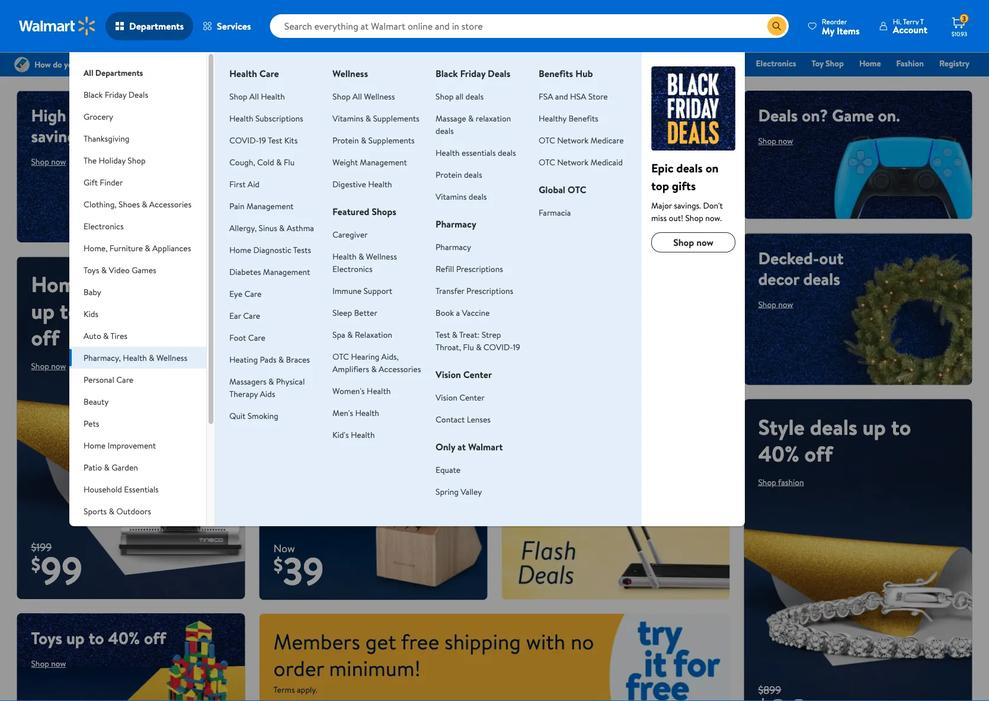 Task type: locate. For each thing, give the bounding box(es) containing it.
wellness inside "dropdown button"
[[156, 352, 187, 363]]

otc network medicaid link
[[539, 156, 623, 168]]

weight
[[333, 156, 358, 168]]

& left video
[[101, 264, 107, 276]]

& up aids
[[269, 376, 274, 387]]

grocery & essentials
[[471, 58, 544, 69]]

up inside home deals up to 30% off
[[31, 296, 55, 326]]

gift right the holiday shop link
[[701, 58, 715, 69]]

0 horizontal spatial all
[[84, 67, 93, 78]]

$ inside $199 $ 99
[[31, 551, 41, 577]]

home up patio
[[84, 440, 106, 451]]

1 horizontal spatial grocery
[[471, 58, 499, 69]]

now down savings at the left of the page
[[51, 156, 66, 167]]

gift finder left electronics link on the top right
[[701, 58, 741, 69]]

all down health care
[[249, 90, 259, 102]]

health up shop all health at left top
[[229, 67, 257, 80]]

now down toys up to 40% off
[[51, 658, 66, 670]]

2 horizontal spatial black
[[436, 67, 458, 80]]

supplements down 'vitamins & supplements' on the top left of page
[[368, 134, 415, 146]]

hearing
[[351, 351, 380, 362]]

save
[[274, 258, 349, 311]]

patio
[[84, 461, 102, 473]]

shop all wellness
[[333, 90, 395, 102]]

home for home
[[859, 58, 881, 69]]

2 vision center from the top
[[436, 392, 485, 403]]

lenses
[[467, 413, 491, 425]]

0 vertical spatial test
[[268, 134, 282, 146]]

0 vertical spatial vitamins
[[333, 112, 364, 124]]

care up shop all health at left top
[[259, 67, 279, 80]]

home deals up to 30% off
[[31, 269, 140, 352]]

gift finder inside gift finder dropdown button
[[84, 176, 123, 188]]

vision center up contact lenses link
[[436, 392, 485, 403]]

supplies
[[84, 540, 113, 551]]

home for home deals are served
[[274, 383, 317, 406]]

care for eye care
[[244, 288, 262, 299]]

shop now link for deals on? game on.
[[758, 135, 793, 147]]

transfer
[[436, 285, 465, 296]]

all for wellness
[[353, 90, 362, 102]]

& inside dropdown button
[[104, 461, 110, 473]]

& right spa
[[347, 329, 353, 340]]

women's
[[333, 385, 365, 397]]

network
[[557, 134, 589, 146], [557, 156, 589, 168]]

up
[[31, 296, 55, 326], [863, 412, 886, 442], [66, 627, 85, 650]]

2 horizontal spatial all
[[353, 90, 362, 102]]

sinus
[[259, 222, 277, 234]]

network for medicare
[[557, 134, 589, 146]]

holiday inside dropdown button
[[99, 154, 126, 166]]

to inside style deals up to 40% off
[[891, 412, 911, 442]]

0 vertical spatial the
[[623, 58, 636, 69]]

2 network from the top
[[557, 156, 589, 168]]

shop now link for toys up to 40% off
[[31, 658, 66, 670]]

0 vertical spatial up
[[31, 296, 55, 326]]

home up one
[[859, 58, 881, 69]]

hsa
[[570, 90, 586, 102]]

featured shops
[[333, 205, 397, 218]]

gift for gift finder dropdown button
[[84, 176, 98, 188]]

home inside home deals up to 30% off
[[31, 269, 87, 299]]

finder inside gift finder dropdown button
[[100, 176, 123, 188]]

grocery down the black friday deals dropdown button
[[84, 111, 113, 122]]

up for home deals up to 30% off
[[31, 296, 55, 326]]

0 vertical spatial to
[[60, 296, 80, 326]]

transfer prescriptions
[[436, 285, 513, 296]]

now for home deals up to 30% off
[[51, 360, 66, 372]]

fashion
[[778, 476, 804, 488]]

0 horizontal spatial test
[[268, 134, 282, 146]]

home for home diagnostic tests
[[229, 244, 251, 255]]

center up lenses
[[460, 392, 485, 403]]

shop now
[[758, 135, 793, 147], [31, 156, 66, 167], [673, 236, 714, 249], [758, 299, 793, 310], [31, 360, 66, 372], [274, 414, 308, 426], [31, 658, 66, 670]]

seasonal
[[84, 527, 115, 539]]

black inside dropdown button
[[84, 89, 103, 100]]

2 horizontal spatial to
[[891, 412, 911, 442]]

aids,
[[382, 351, 399, 362]]

black friday deals button
[[69, 84, 206, 106]]

pharmacy, health & wellness image
[[651, 66, 736, 151]]

all up 'vitamins & supplements' on the top left of page
[[353, 90, 362, 102]]

friday inside dropdown button
[[105, 89, 127, 100]]

holiday for the holiday shop link
[[638, 58, 665, 69]]

accessories down 'aids,'
[[379, 363, 421, 375]]

vitamins for vitamins deals
[[436, 191, 467, 202]]

global
[[539, 183, 565, 196]]

1 horizontal spatial black
[[390, 58, 409, 69]]

1 vertical spatial toys
[[31, 627, 62, 650]]

treat:
[[459, 329, 480, 340]]

finder
[[717, 58, 741, 69], [100, 176, 123, 188]]

2 horizontal spatial off
[[805, 439, 833, 468]]

vitamins down the protein deals
[[436, 191, 467, 202]]

deals inside massage & relaxation deals
[[436, 125, 454, 136]]

up inside style deals up to 40% off
[[863, 412, 886, 442]]

0 horizontal spatial gift finder
[[84, 176, 123, 188]]

0 horizontal spatial protein
[[333, 134, 359, 146]]

grocery up shop all deals link
[[471, 58, 499, 69]]

black up tech
[[84, 89, 103, 100]]

0 vertical spatial thanksgiving
[[560, 58, 607, 69]]

pharmacy, health & wellness
[[84, 352, 187, 363]]

1 vertical spatial center
[[460, 392, 485, 403]]

0 vertical spatial protein
[[333, 134, 359, 146]]

0 vertical spatial electronics
[[756, 58, 796, 69]]

now for decked-out decor deals
[[778, 299, 793, 310]]

men's
[[333, 407, 353, 419]]

terry
[[903, 16, 919, 26]]

clothing, shoes & accessories
[[84, 198, 192, 210]]

19 inside the test & treat: strep throat, flu & covid-19
[[513, 341, 520, 353]]

vision up contact
[[436, 392, 458, 403]]

0 vertical spatial grocery
[[471, 58, 499, 69]]

otc inside otc hearing aids, amplifiers & accessories
[[333, 351, 349, 362]]

tests
[[293, 244, 311, 255]]

0 vertical spatial off
[[31, 323, 59, 352]]

now for high tech gifts, huge savings
[[51, 156, 66, 167]]

departments up the black friday deals dropdown button
[[95, 67, 143, 78]]

0 horizontal spatial the holiday shop
[[84, 154, 146, 166]]

gift up clothing,
[[84, 176, 98, 188]]

1 vertical spatial gift finder
[[84, 176, 123, 188]]

1 horizontal spatial 19
[[513, 341, 520, 353]]

deals inside decked-out decor deals
[[803, 267, 840, 290]]

massagers & physical therapy aids link
[[229, 376, 305, 400]]

0 horizontal spatial up
[[31, 296, 55, 326]]

off inside style deals up to 40% off
[[805, 439, 833, 468]]

now right smoking in the bottom left of the page
[[294, 414, 308, 426]]

weight management link
[[333, 156, 407, 168]]

0 horizontal spatial holiday
[[99, 154, 126, 166]]

finder left electronics link on the top right
[[717, 58, 741, 69]]

all up tech
[[84, 67, 93, 78]]

otc up amplifiers
[[333, 351, 349, 362]]

0 vertical spatial pharmacy
[[436, 218, 477, 231]]

thanksgiving up the 'hsa'
[[560, 58, 607, 69]]

management for pain management
[[247, 200, 294, 212]]

pets
[[84, 418, 99, 429]]

now down deals on? game on.
[[778, 135, 793, 147]]

black for black friday deals link
[[390, 58, 409, 69]]

thanksgiving inside thanksgiving link
[[560, 58, 607, 69]]

health & wellness electronics
[[333, 250, 397, 274]]

black up all
[[436, 67, 458, 80]]

1 network from the top
[[557, 134, 589, 146]]

top
[[651, 177, 669, 194]]

now for deals on? game on.
[[778, 135, 793, 147]]

protein up the vitamins deals link
[[436, 169, 462, 180]]

0 horizontal spatial essentials
[[124, 483, 159, 495]]

1 horizontal spatial 40%
[[758, 439, 800, 468]]

2 vertical spatial up
[[66, 627, 85, 650]]

immune
[[333, 285, 362, 296]]

network down otc network medicare
[[557, 156, 589, 168]]

1 horizontal spatial the
[[623, 58, 636, 69]]

toys for toys up to 40% off
[[31, 627, 62, 650]]

1 vertical spatial pharmacy
[[436, 241, 471, 253]]

& left party
[[141, 527, 146, 539]]

1 vertical spatial flu
[[463, 341, 474, 353]]

ear care link
[[229, 310, 260, 321]]

1 vertical spatial gift
[[84, 176, 98, 188]]

0 horizontal spatial $
[[31, 551, 41, 577]]

terms
[[274, 684, 295, 696]]

network down healthy benefits
[[557, 134, 589, 146]]

1 vertical spatial accessories
[[379, 363, 421, 375]]

protein up weight
[[333, 134, 359, 146]]

& down "shop all wellness"
[[366, 112, 371, 124]]

2 vertical spatial to
[[89, 627, 104, 650]]

0 vertical spatial the holiday shop
[[623, 58, 685, 69]]

0 vertical spatial departments
[[129, 20, 184, 33]]

gift finder for gift finder dropdown button
[[84, 176, 123, 188]]

$10.93
[[952, 30, 968, 38]]

vitamins down shop all wellness link
[[333, 112, 364, 124]]

otc up global
[[539, 156, 555, 168]]

electronics up immune
[[333, 263, 373, 274]]

0 horizontal spatial the
[[84, 154, 97, 166]]

& right sports
[[109, 505, 114, 517]]

1 horizontal spatial covid-
[[484, 341, 513, 353]]

1 horizontal spatial the holiday shop
[[623, 58, 685, 69]]

home for home deals up to 30% off
[[31, 269, 87, 299]]

health & wellness electronics link
[[333, 250, 397, 274]]

black friday deals inside dropdown button
[[84, 89, 148, 100]]

search icon image
[[772, 21, 782, 31]]

covid- inside the test & treat: strep throat, flu & covid-19
[[484, 341, 513, 353]]

essentials down patio & garden dropdown button
[[124, 483, 159, 495]]

0 horizontal spatial 40%
[[108, 627, 140, 650]]

otc for otc hearing aids, amplifiers & accessories
[[333, 351, 349, 362]]

gifts
[[672, 177, 696, 194]]

home down allergy, on the top left of page
[[229, 244, 251, 255]]

shop all health
[[229, 90, 285, 102]]

1 vertical spatial network
[[557, 156, 589, 168]]

0 horizontal spatial off
[[31, 323, 59, 352]]

epic
[[651, 159, 674, 176]]

wellness down auto & tires dropdown button
[[156, 352, 187, 363]]

2 vertical spatial electronics
[[333, 263, 373, 274]]

1 vertical spatial up
[[863, 412, 886, 442]]

pharmacy up pharmacy link
[[436, 218, 477, 231]]

to inside home deals up to 30% off
[[60, 296, 80, 326]]

debit
[[899, 74, 919, 86]]

the right thanksgiving link at the right
[[623, 58, 636, 69]]

toys inside 'toys & video games' dropdown button
[[84, 264, 99, 276]]

0 horizontal spatial gift
[[84, 176, 98, 188]]

test left kits
[[268, 134, 282, 146]]

contact
[[436, 413, 465, 425]]

massagers
[[229, 376, 267, 387]]

cough,
[[229, 156, 255, 168]]

off inside home deals up to 30% off
[[31, 323, 59, 352]]

0 horizontal spatial 19
[[259, 134, 266, 146]]

home down braces in the bottom left of the page
[[274, 383, 317, 406]]

& right massage
[[468, 112, 474, 124]]

deals left on?
[[758, 104, 798, 127]]

vitamins deals link
[[436, 191, 487, 202]]

1 vertical spatial holiday
[[99, 154, 126, 166]]

health care
[[229, 67, 279, 80]]

1 vertical spatial electronics
[[84, 220, 124, 232]]

electronics inside health & wellness electronics
[[333, 263, 373, 274]]

flu down kits
[[284, 156, 295, 168]]

registry one debit
[[879, 58, 970, 86]]

2 vertical spatial management
[[263, 266, 310, 277]]

vitamins for vitamins & supplements
[[333, 112, 364, 124]]

the holiday shop inside dropdown button
[[84, 154, 146, 166]]

prescriptions
[[456, 263, 503, 274], [467, 285, 513, 296]]

holiday
[[638, 58, 665, 69], [99, 154, 126, 166]]

1 horizontal spatial off
[[144, 627, 166, 650]]

covid- up cough, at top left
[[229, 134, 259, 146]]

1 vision from the top
[[436, 368, 461, 381]]

off for style
[[805, 439, 833, 468]]

now dollar 39 null group
[[259, 541, 324, 600]]

now down decor
[[778, 299, 793, 310]]

gift finder inside gift finder link
[[701, 58, 741, 69]]

protein deals
[[436, 169, 482, 180]]

home inside dropdown button
[[84, 440, 106, 451]]

Search search field
[[270, 14, 789, 38]]

toys up to 40% off
[[31, 627, 166, 650]]

grocery inside dropdown button
[[84, 111, 113, 122]]

1 vertical spatial protein
[[436, 169, 462, 180]]

finder up clothing,
[[100, 176, 123, 188]]

shop now link for high tech gifts, huge savings
[[31, 156, 66, 167]]

vision up "vision center" link on the left bottom of page
[[436, 368, 461, 381]]

foot care
[[229, 332, 265, 343]]

departments up the all departments link
[[129, 20, 184, 33]]

thanksgiving down gifts,
[[84, 132, 129, 144]]

health down weight management
[[368, 178, 392, 190]]

the inside dropdown button
[[84, 154, 97, 166]]

1 vision center from the top
[[436, 368, 492, 381]]

ear care
[[229, 310, 260, 321]]

1 horizontal spatial flu
[[463, 341, 474, 353]]

0 horizontal spatial toys
[[31, 627, 62, 650]]

finder inside gift finder link
[[717, 58, 741, 69]]

0 vertical spatial vision center
[[436, 368, 492, 381]]

1 vertical spatial grocery
[[84, 111, 113, 122]]

0 vertical spatial network
[[557, 134, 589, 146]]

1 horizontal spatial gift
[[701, 58, 715, 69]]

thanksgiving for thanksgiving dropdown button
[[84, 132, 129, 144]]

management down diagnostic
[[263, 266, 310, 277]]

0 vertical spatial supplements
[[373, 112, 419, 124]]

thanksgiving for thanksgiving link at the right
[[560, 58, 607, 69]]

fashion
[[897, 58, 924, 69]]

baby button
[[69, 281, 206, 303]]

prescriptions for transfer prescriptions
[[467, 285, 513, 296]]

hub
[[576, 67, 593, 80]]

care for ear care
[[243, 310, 260, 321]]

massage
[[436, 112, 466, 124]]

health down shop all health at left top
[[229, 112, 253, 124]]

1 horizontal spatial toys
[[84, 264, 99, 276]]

on
[[706, 159, 719, 176]]

management for diabetes management
[[263, 266, 310, 277]]

members get free shipping with no order minimum! terms apply.
[[274, 627, 594, 696]]

otc down healthy
[[539, 134, 555, 146]]

digestive health link
[[333, 178, 392, 190]]

shop now for deals on? game on.
[[758, 135, 793, 147]]

electronics inside dropdown button
[[84, 220, 124, 232]]

electronics for electronics dropdown button
[[84, 220, 124, 232]]

gift inside dropdown button
[[84, 176, 98, 188]]

1 horizontal spatial gift finder
[[701, 58, 741, 69]]

thanksgiving inside thanksgiving dropdown button
[[84, 132, 129, 144]]

gift finder up clothing,
[[84, 176, 123, 188]]

gift finder for gift finder link
[[701, 58, 741, 69]]

1 horizontal spatial holiday
[[638, 58, 665, 69]]

& inside massage & relaxation deals
[[468, 112, 474, 124]]

massagers & physical therapy aids
[[229, 376, 305, 400]]

men's health link
[[333, 407, 379, 419]]

prescriptions for refill prescriptions
[[456, 263, 503, 274]]

40% inside style deals up to 40% off
[[758, 439, 800, 468]]

0 horizontal spatial thanksgiving
[[84, 132, 129, 144]]

1 horizontal spatial friday
[[411, 58, 433, 69]]

sleep better link
[[333, 307, 377, 318]]

all for health care
[[249, 90, 259, 102]]

2 horizontal spatial up
[[863, 412, 886, 442]]

1 vertical spatial off
[[805, 439, 833, 468]]

savings
[[31, 124, 84, 148]]

19
[[259, 134, 266, 146], [513, 341, 520, 353]]

electronics down clothing,
[[84, 220, 124, 232]]

first
[[229, 178, 246, 190]]

1 vertical spatial covid-
[[484, 341, 513, 353]]

black friday deals
[[390, 58, 455, 69], [436, 67, 511, 80], [84, 89, 148, 100]]

0 horizontal spatial electronics
[[84, 220, 124, 232]]

&
[[501, 58, 507, 69], [366, 112, 371, 124], [468, 112, 474, 124], [361, 134, 366, 146], [276, 156, 282, 168], [142, 198, 147, 210], [279, 222, 285, 234], [145, 242, 150, 254], [359, 250, 364, 262], [101, 264, 107, 276], [347, 329, 353, 340], [452, 329, 458, 340], [103, 330, 109, 341], [476, 341, 482, 353], [149, 352, 154, 363], [279, 354, 284, 365], [371, 363, 377, 375], [269, 376, 274, 387], [104, 461, 110, 473], [109, 505, 114, 517], [141, 527, 146, 539]]

health down otc hearing aids, amplifiers & accessories
[[367, 385, 391, 397]]

essentials down search search field
[[509, 58, 544, 69]]

1 horizontal spatial $
[[274, 552, 283, 578]]

0 vertical spatial gift
[[701, 58, 715, 69]]

& left tires
[[103, 330, 109, 341]]

1 vertical spatial test
[[436, 329, 450, 340]]

flu down treat:
[[463, 341, 474, 353]]

high tech gifts, huge savings
[[31, 104, 184, 148]]

0 horizontal spatial to
[[60, 296, 80, 326]]

shop now for toys up to 40% off
[[31, 658, 66, 670]]

test up throat,
[[436, 329, 450, 340]]

spring valley link
[[436, 486, 482, 497]]

benefits up and on the right top of the page
[[539, 67, 573, 80]]

book a vaccine
[[436, 307, 490, 318]]

& up throat,
[[452, 329, 458, 340]]

1 horizontal spatial vitamins
[[436, 191, 467, 202]]

departments inside dropdown button
[[129, 20, 184, 33]]

0 vertical spatial benefits
[[539, 67, 573, 80]]

prescriptions up transfer prescriptions
[[456, 263, 503, 274]]

caregiver link
[[333, 229, 368, 240]]

0 vertical spatial accessories
[[149, 198, 192, 210]]

wellness up shop all wellness link
[[333, 67, 368, 80]]

covid- down strep
[[484, 341, 513, 353]]

2 vision from the top
[[436, 392, 458, 403]]

thanksgiving link
[[554, 57, 613, 70]]

management down protein & supplements link
[[360, 156, 407, 168]]

grocery
[[471, 58, 499, 69], [84, 111, 113, 122]]

care right foot
[[248, 332, 265, 343]]

cough, cold & flu link
[[229, 156, 295, 168]]

supplements for vitamins & supplements
[[373, 112, 419, 124]]

vision center link
[[436, 392, 485, 403]]

0 vertical spatial 40%
[[758, 439, 800, 468]]

0 vertical spatial holiday
[[638, 58, 665, 69]]

& right patio
[[104, 461, 110, 473]]

health inside "dropdown button"
[[123, 352, 147, 363]]

1 vertical spatial thanksgiving
[[84, 132, 129, 144]]

now left pharmacy,
[[51, 360, 66, 372]]

prescriptions up vaccine
[[467, 285, 513, 296]]

2 horizontal spatial friday
[[460, 67, 486, 80]]

deals inside style deals up to 40% off
[[810, 412, 858, 442]]

home up kids
[[31, 269, 87, 299]]

health down auto & tires dropdown button
[[123, 352, 147, 363]]

now down now.
[[697, 236, 714, 249]]

0 vertical spatial covid-
[[229, 134, 259, 146]]

1 vertical spatial prescriptions
[[467, 285, 513, 296]]

shop inside epic deals on top gifts major savings. don't miss out! shop now.
[[686, 212, 704, 223]]

care right eye
[[244, 288, 262, 299]]

benefits up otc network medicare link
[[569, 112, 599, 124]]

only
[[436, 440, 455, 453]]

0 vertical spatial finder
[[717, 58, 741, 69]]

$ inside the now $ 39
[[274, 552, 283, 578]]

epic deals on top gifts major savings. don't miss out! shop now.
[[651, 159, 723, 223]]

protein deals link
[[436, 169, 482, 180]]

0 horizontal spatial grocery
[[84, 111, 113, 122]]

pharmacy up refill
[[436, 241, 471, 253]]

0 vertical spatial essentials
[[509, 58, 544, 69]]

care inside dropdown button
[[116, 374, 134, 385]]

1 vertical spatial the
[[84, 154, 97, 166]]

kid's
[[333, 429, 349, 440]]

deals inside epic deals on top gifts major savings. don't miss out! shop now.
[[677, 159, 703, 176]]

1 vertical spatial 19
[[513, 341, 520, 353]]

flu inside the test & treat: strep throat, flu & covid-19
[[463, 341, 474, 353]]

test inside the test & treat: strep throat, flu & covid-19
[[436, 329, 450, 340]]

health down caregiver
[[333, 250, 357, 262]]

1 horizontal spatial essentials
[[509, 58, 544, 69]]

free
[[401, 627, 439, 656]]

video
[[109, 264, 130, 276]]

otc for otc network medicaid
[[539, 156, 555, 168]]

management up allergy, sinus & asthma link
[[247, 200, 294, 212]]

home, furniture & appliances
[[84, 242, 191, 254]]

diabetes
[[229, 266, 261, 277]]

0 horizontal spatial vitamins
[[333, 112, 364, 124]]

accessories down gift finder dropdown button
[[149, 198, 192, 210]]

1 vertical spatial vision center
[[436, 392, 485, 403]]

0 horizontal spatial friday
[[105, 89, 127, 100]]

1 vertical spatial supplements
[[368, 134, 415, 146]]



Task type: vqa. For each thing, say whether or not it's contained in the screenshot.
the rightmost Flu
yes



Task type: describe. For each thing, give the bounding box(es) containing it.
pain management
[[229, 200, 294, 212]]

personal
[[84, 374, 114, 385]]

deals inside dropdown button
[[129, 89, 148, 100]]

health up "protein deals" link
[[436, 147, 460, 158]]

$ for 39
[[274, 552, 283, 578]]

appliances
[[152, 242, 191, 254]]

the holiday shop link
[[617, 57, 691, 70]]

$199
[[31, 540, 52, 555]]

pets button
[[69, 413, 206, 435]]

care for health care
[[259, 67, 279, 80]]

on.
[[878, 104, 900, 127]]

& down search search field
[[501, 58, 507, 69]]

reorder
[[822, 16, 847, 26]]

shipping
[[445, 627, 521, 656]]

99
[[41, 543, 83, 596]]

beauty button
[[69, 391, 206, 413]]

toy
[[812, 58, 824, 69]]

wellness inside health & wellness electronics
[[366, 250, 397, 262]]

subscriptions
[[255, 112, 303, 124]]

covid-19 test kits
[[229, 134, 298, 146]]

shop now for decked-out decor deals
[[758, 299, 793, 310]]

diabetes management
[[229, 266, 310, 277]]

heating pads & braces link
[[229, 354, 310, 365]]

2 pharmacy from the top
[[436, 241, 471, 253]]

electronics link
[[751, 57, 802, 70]]

women's health
[[333, 385, 391, 397]]

digestive health
[[333, 178, 392, 190]]

protein for protein deals
[[436, 169, 462, 180]]

1 horizontal spatial to
[[89, 627, 104, 650]]

game
[[832, 104, 874, 127]]

& right pads
[[279, 354, 284, 365]]

home, furniture & appliances button
[[69, 237, 206, 259]]

grocery for grocery & essentials
[[471, 58, 499, 69]]

& up weight management
[[361, 134, 366, 146]]

management for weight management
[[360, 156, 407, 168]]

was dollar $899, now dollar 99 group
[[744, 683, 810, 701]]

holiday for the holiday shop dropdown button
[[99, 154, 126, 166]]

medicare
[[591, 134, 624, 146]]

$ for 99
[[31, 551, 41, 577]]

toys for toys & video games
[[84, 264, 99, 276]]

first aid link
[[229, 178, 260, 190]]

quit smoking link
[[229, 410, 278, 421]]

women's health link
[[333, 385, 391, 397]]

now
[[274, 541, 295, 556]]

the holiday shop button
[[69, 149, 206, 171]]

& down treat:
[[476, 341, 482, 353]]

now for home deals are served
[[294, 414, 308, 426]]

wellness up 'vitamins & supplements' on the top left of page
[[364, 90, 395, 102]]

& down auto & tires dropdown button
[[149, 352, 154, 363]]

amplifiers
[[333, 363, 369, 375]]

health inside health & wellness electronics
[[333, 250, 357, 262]]

& inside health & wellness electronics
[[359, 250, 364, 262]]

refill prescriptions
[[436, 263, 503, 274]]

allergy, sinus & asthma
[[229, 222, 314, 234]]

to for style deals up to 40% off
[[891, 412, 911, 442]]

0 horizontal spatial flu
[[284, 156, 295, 168]]

& right furniture
[[145, 242, 150, 254]]

all departments link
[[69, 52, 206, 84]]

eye
[[229, 288, 242, 299]]

vitamins & supplements link
[[333, 112, 419, 124]]

registry
[[940, 58, 970, 69]]

shop now link for home deals up to 30% off
[[31, 360, 66, 372]]

0 vertical spatial 19
[[259, 134, 266, 146]]

1 pharmacy from the top
[[436, 218, 477, 231]]

don't
[[703, 199, 723, 211]]

& right the shoes
[[142, 198, 147, 210]]

transfer prescriptions link
[[436, 285, 513, 296]]

black friday deals for the black friday deals dropdown button
[[84, 89, 148, 100]]

accessories inside otc hearing aids, amplifiers & accessories
[[379, 363, 421, 375]]

now $ 39
[[274, 541, 324, 597]]

essentials inside dropdown button
[[124, 483, 159, 495]]

with
[[526, 627, 566, 656]]

& inside the "seasonal decor & party supplies"
[[141, 527, 146, 539]]

style
[[758, 412, 805, 442]]

high
[[31, 104, 66, 127]]

2 vertical spatial off
[[144, 627, 166, 650]]

home deals are served
[[274, 383, 436, 406]]

1 vertical spatial benefits
[[569, 112, 599, 124]]

0 horizontal spatial covid-
[[229, 134, 259, 146]]

finder for gift finder dropdown button
[[100, 176, 123, 188]]

spa
[[333, 329, 345, 340]]

diabetes management link
[[229, 266, 310, 277]]

one
[[879, 74, 897, 86]]

auto & tires
[[84, 330, 127, 341]]

clothing,
[[84, 198, 117, 210]]

& inside otc hearing aids, amplifiers & accessories
[[371, 363, 377, 375]]

otc network medicare
[[539, 134, 624, 146]]

spring valley
[[436, 486, 482, 497]]

deals inside home deals up to 30% off
[[92, 269, 140, 299]]

caregiver
[[333, 229, 368, 240]]

throat,
[[436, 341, 461, 353]]

massage & relaxation deals link
[[436, 112, 511, 136]]

toy shop
[[812, 58, 844, 69]]

home for home improvement
[[84, 440, 106, 451]]

contact lenses
[[436, 413, 491, 425]]

shop now for home deals up to 30% off
[[31, 360, 66, 372]]

care for personal care
[[116, 374, 134, 385]]

the holiday shop for the holiday shop dropdown button
[[84, 154, 146, 166]]

get
[[365, 627, 396, 656]]

black friday deals for black friday deals link
[[390, 58, 455, 69]]

book a vaccine link
[[436, 307, 490, 318]]

1 vertical spatial departments
[[95, 67, 143, 78]]

Walmart Site-Wide search field
[[270, 14, 789, 38]]

health up subscriptions
[[261, 90, 285, 102]]

care for foot care
[[248, 332, 265, 343]]

deals up shop all deals link
[[435, 58, 455, 69]]

a
[[456, 307, 460, 318]]

home diagnostic tests
[[229, 244, 311, 255]]

gift for gift finder link
[[701, 58, 715, 69]]

shop all wellness link
[[333, 90, 395, 102]]

decor
[[758, 267, 799, 290]]

0 vertical spatial center
[[463, 368, 492, 381]]

grocery for grocery
[[84, 111, 113, 122]]

members
[[274, 627, 360, 656]]

decor
[[117, 527, 139, 539]]

shop all deals
[[436, 90, 484, 102]]

electronics for electronics link on the top right
[[756, 58, 796, 69]]

protein for protein & supplements
[[333, 134, 359, 146]]

otc for otc network medicare
[[539, 134, 555, 146]]

otc right global
[[568, 183, 587, 196]]

test & treat: strep throat, flu & covid-19 link
[[436, 329, 520, 353]]

network for medicaid
[[557, 156, 589, 168]]

test & treat: strep throat, flu & covid-19
[[436, 329, 520, 353]]

friday for black friday deals link
[[411, 58, 433, 69]]

was dollar $199, now dollar 99 group
[[17, 540, 83, 599]]

sports & outdoors button
[[69, 500, 206, 522]]

better
[[354, 307, 377, 318]]

shop now for home deals are served
[[274, 414, 308, 426]]

spa & relaxation link
[[333, 329, 392, 340]]

shop now link for home deals are served
[[274, 414, 308, 426]]

seasonal decor & party supplies button
[[69, 522, 206, 557]]

health down are
[[355, 407, 379, 419]]

& right sinus at top left
[[279, 222, 285, 234]]

diagnostic
[[253, 244, 292, 255]]

deals up 'relaxation' at the top of the page
[[488, 67, 511, 80]]

finder for gift finder link
[[717, 58, 741, 69]]

accessories inside clothing, shoes & accessories dropdown button
[[149, 198, 192, 210]]

the for the holiday shop dropdown button
[[84, 154, 97, 166]]

walmart image
[[19, 17, 96, 36]]

& inside massagers & physical therapy aids
[[269, 376, 274, 387]]

party
[[148, 527, 167, 539]]

shop now for high tech gifts, huge savings
[[31, 156, 66, 167]]

healthy benefits
[[539, 112, 599, 124]]

refill prescriptions link
[[436, 263, 503, 274]]

up for style deals up to 40% off
[[863, 412, 886, 442]]

the holiday shop for the holiday shop link
[[623, 58, 685, 69]]

gift finder link
[[695, 57, 746, 70]]

shop now link for decked-out decor deals
[[758, 299, 793, 310]]

the for the holiday shop link
[[623, 58, 636, 69]]

kids
[[84, 308, 98, 320]]

shop inside dropdown button
[[128, 154, 146, 166]]

therapy
[[229, 388, 258, 400]]

shops
[[372, 205, 397, 218]]

games
[[132, 264, 156, 276]]

friday for the black friday deals dropdown button
[[105, 89, 127, 100]]

& inside 'dropdown button'
[[109, 505, 114, 517]]

to for home deals up to 30% off
[[60, 296, 80, 326]]

now for toys up to 40% off
[[51, 658, 66, 670]]

supplements for protein & supplements
[[368, 134, 415, 146]]

health right kid's
[[351, 429, 375, 440]]

all
[[456, 90, 464, 102]]

home link
[[854, 57, 887, 70]]

first aid
[[229, 178, 260, 190]]

& right cold
[[276, 156, 282, 168]]

1 horizontal spatial up
[[66, 627, 85, 650]]

savings.
[[674, 199, 701, 211]]

black friday deals link
[[384, 57, 460, 70]]

physical
[[276, 376, 305, 387]]

black for the black friday deals dropdown button
[[84, 89, 103, 100]]

off for home
[[31, 323, 59, 352]]

immune support link
[[333, 285, 392, 296]]

massage & relaxation deals
[[436, 112, 511, 136]]



